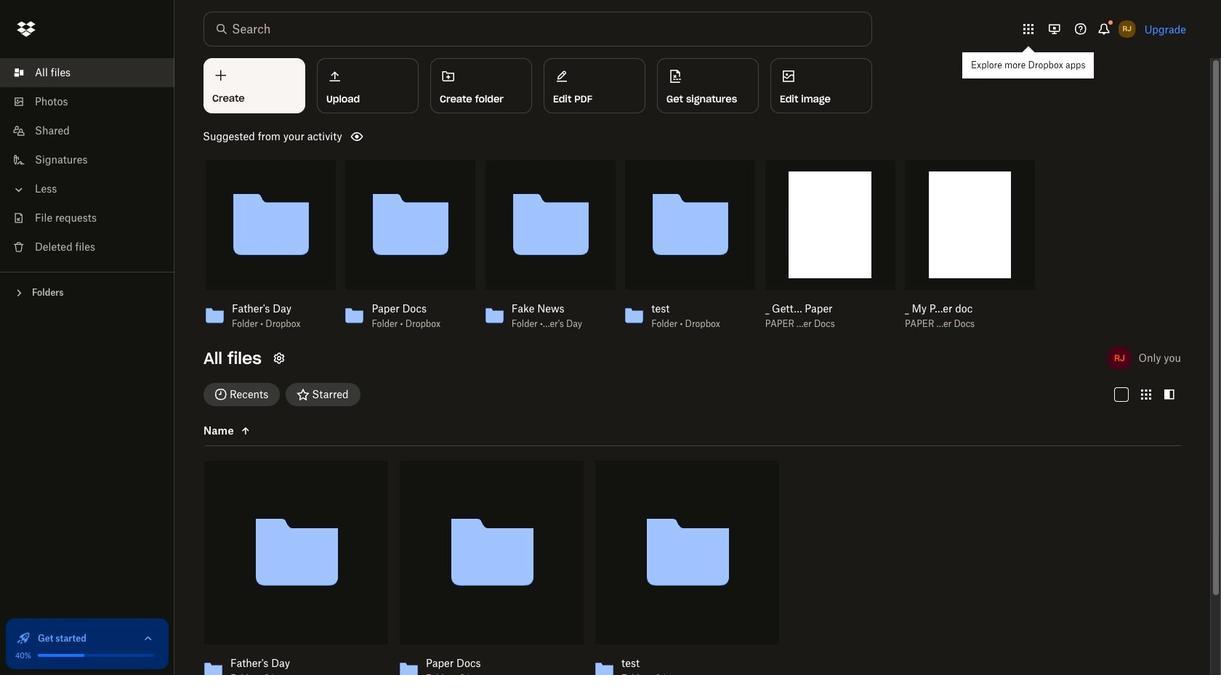 Task type: vqa. For each thing, say whether or not it's contained in the screenshot.
SEARCH PAPER 'text box'
no



Task type: locate. For each thing, give the bounding box(es) containing it.
list item
[[0, 58, 174, 87]]

folder, paper docs row
[[394, 461, 584, 675]]

getting started progress progress bar
[[38, 654, 84, 657]]

folder settings image
[[270, 350, 288, 367]]

dropbox image
[[12, 15, 41, 44]]

list
[[0, 49, 174, 272]]



Task type: describe. For each thing, give the bounding box(es) containing it.
folder, father's day row
[[198, 461, 388, 675]]

r j (you) image
[[1107, 345, 1133, 371]]

folder, test row
[[590, 461, 779, 675]]

Search in folder "Dropbox" text field
[[232, 20, 842, 38]]

less image
[[12, 182, 26, 197]]



